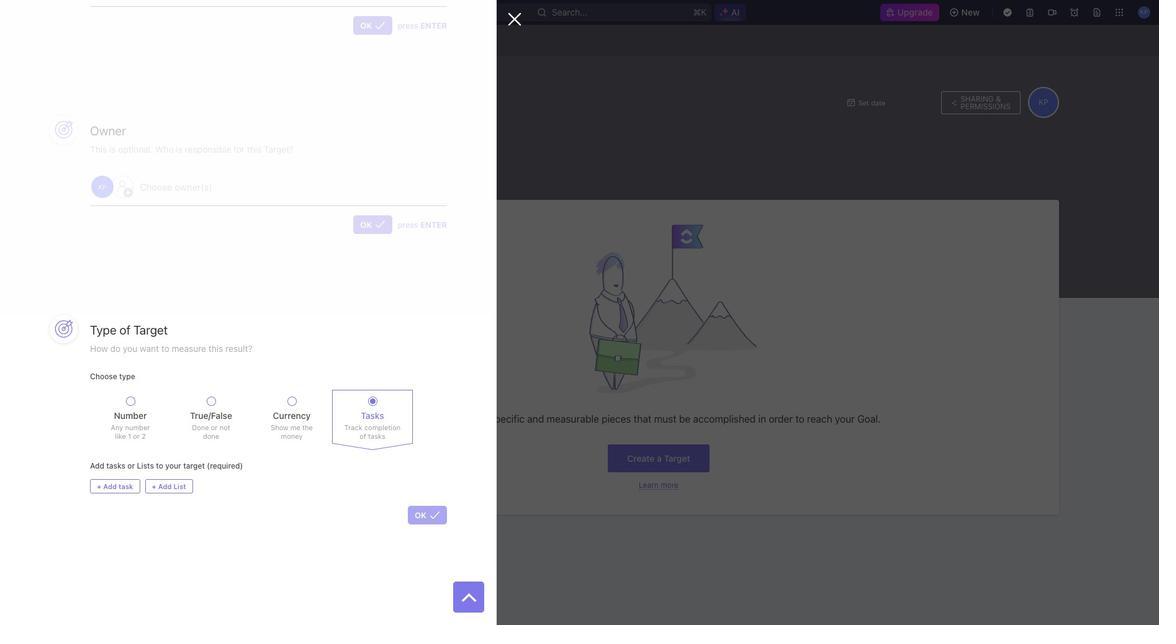 Task type: describe. For each thing, give the bounding box(es) containing it.
upgrade
[[898, 7, 933, 17]]

add up + add task
[[90, 462, 104, 471]]

tasks inside tasks track completion of tasks
[[368, 432, 385, 440]]

permissions
[[961, 102, 1011, 111]]

tasks
[[361, 411, 384, 421]]

+ for + add task
[[97, 483, 101, 491]]

1 enter from the top
[[421, 21, 447, 31]]

learn more
[[639, 481, 679, 490]]

like
[[115, 432, 126, 440]]

dashboards link
[[5, 124, 153, 143]]

create a target
[[627, 453, 690, 464]]

1 vertical spatial tasks
[[106, 462, 125, 471]]

+ add list
[[152, 483, 186, 491]]

+ for + add list
[[152, 483, 156, 491]]

task
[[119, 483, 133, 491]]

owner
[[90, 124, 126, 138]]

currency
[[273, 411, 311, 421]]

2 press from the top
[[398, 220, 418, 230]]

sharing
[[961, 94, 994, 103]]

sharing & permissions
[[961, 94, 1011, 111]]

sidebar navigation
[[0, 25, 158, 625]]

money
[[281, 432, 303, 440]]

currency show me the money
[[271, 411, 313, 440]]

type
[[119, 372, 135, 382]]

list
[[174, 483, 186, 491]]

targets are specific and measurable pieces that must be accomplished in order to reach your goal.
[[437, 414, 881, 425]]

targets
[[437, 414, 470, 425]]

choose owner(s)
[[140, 181, 212, 192]]

must
[[654, 414, 677, 425]]

number any number like 1 or 2
[[111, 411, 150, 440]]

order
[[769, 414, 793, 425]]

specific
[[490, 414, 525, 425]]

completion
[[364, 424, 401, 432]]

of inside tasks track completion of tasks
[[360, 432, 366, 440]]

more
[[661, 481, 679, 490]]

2 vertical spatial ok button
[[408, 506, 447, 525]]

1 horizontal spatial your
[[835, 414, 855, 425]]

number
[[114, 411, 147, 421]]

result?
[[225, 343, 252, 354]]

type
[[90, 323, 117, 337]]

target
[[183, 462, 205, 471]]

done
[[192, 424, 209, 432]]

1 vertical spatial ok button
[[354, 215, 393, 234]]

add for + add task
[[103, 483, 117, 491]]

0 vertical spatial ok
[[360, 21, 372, 31]]

how
[[90, 343, 108, 354]]

true/false done or not done
[[190, 411, 232, 440]]

dialog containing owner
[[0, 0, 522, 625]]

you
[[123, 343, 137, 354]]

and
[[527, 414, 544, 425]]

want
[[140, 343, 159, 354]]

number
[[125, 424, 150, 432]]

learn
[[639, 481, 659, 490]]

1 press enter from the top
[[398, 21, 447, 31]]

dashboards
[[30, 128, 78, 138]]

2 vertical spatial ok
[[415, 511, 427, 521]]

choose for choose owner(s)
[[140, 181, 172, 192]]



Task type: vqa. For each thing, say whether or not it's contained in the screenshot.


Task type: locate. For each thing, give the bounding box(es) containing it.
to right order
[[796, 414, 805, 425]]

0 vertical spatial press enter
[[398, 21, 447, 31]]

search...
[[552, 7, 587, 17]]

&
[[996, 94, 1001, 103]]

1 vertical spatial or
[[133, 432, 140, 440]]

this
[[209, 343, 223, 354]]

(required)
[[207, 462, 243, 471]]

0 vertical spatial your
[[835, 414, 855, 425]]

in
[[758, 414, 766, 425]]

or up done
[[211, 424, 218, 432]]

1 vertical spatial press enter
[[398, 220, 447, 230]]

your left target
[[165, 462, 181, 471]]

or left lists
[[127, 462, 135, 471]]

tree
[[5, 258, 153, 342]]

reach
[[807, 414, 832, 425]]

of
[[120, 323, 131, 337], [360, 432, 366, 440]]

2
[[142, 432, 146, 440]]

to right lists
[[156, 462, 163, 471]]

your
[[835, 414, 855, 425], [165, 462, 181, 471]]

tree inside sidebar "navigation"
[[5, 258, 153, 342]]

done
[[203, 432, 219, 440]]

tasks track completion of tasks
[[345, 411, 401, 440]]

0 vertical spatial tasks
[[368, 432, 385, 440]]

of inside type of target how do you want to measure this result?
[[120, 323, 131, 337]]

type of target how do you want to measure this result?
[[90, 323, 252, 354]]

2 vertical spatial or
[[127, 462, 135, 471]]

+ left task
[[97, 483, 101, 491]]

choose left owner(s)
[[140, 181, 172, 192]]

choose type
[[90, 372, 135, 382]]

1 vertical spatial of
[[360, 432, 366, 440]]

+ add task
[[97, 483, 133, 491]]

of down track
[[360, 432, 366, 440]]

to
[[161, 343, 169, 354], [796, 414, 805, 425], [156, 462, 163, 471]]

2 enter from the top
[[421, 220, 447, 230]]

0 horizontal spatial your
[[165, 462, 181, 471]]

upgrade link
[[880, 4, 939, 21]]

1 press from the top
[[398, 21, 418, 31]]

true/false
[[190, 411, 232, 421]]

new button
[[944, 2, 987, 22]]

add left list
[[158, 483, 172, 491]]

2 press enter from the top
[[398, 220, 447, 230]]

of up you
[[120, 323, 131, 337]]

1 horizontal spatial +
[[152, 483, 156, 491]]

target
[[133, 323, 168, 337]]

choose for choose type
[[90, 372, 117, 382]]

1 + from the left
[[97, 483, 101, 491]]

⌘k
[[693, 7, 707, 17]]

show
[[271, 424, 289, 432]]

1 vertical spatial enter
[[421, 220, 447, 230]]

0 vertical spatial press
[[398, 21, 418, 31]]

learn more link
[[639, 481, 679, 490]]

0 vertical spatial or
[[211, 424, 218, 432]]

0 vertical spatial enter
[[421, 21, 447, 31]]

tasks up + add task
[[106, 462, 125, 471]]

or right 1
[[133, 432, 140, 440]]

me
[[290, 424, 300, 432]]

dialog
[[0, 0, 522, 625]]

choose left type at the bottom left of the page
[[90, 372, 117, 382]]

1 horizontal spatial of
[[360, 432, 366, 440]]

to right want
[[161, 343, 169, 354]]

measure
[[172, 343, 206, 354]]

+
[[97, 483, 101, 491], [152, 483, 156, 491]]

0 horizontal spatial +
[[97, 483, 101, 491]]

+ down lists
[[152, 483, 156, 491]]

1 vertical spatial choose
[[90, 372, 117, 382]]

add
[[90, 462, 104, 471], [103, 483, 117, 491], [158, 483, 172, 491]]

track
[[345, 424, 362, 432]]

ok button
[[354, 16, 393, 35], [354, 215, 393, 234], [408, 506, 447, 525]]

any
[[111, 424, 123, 432]]

pieces
[[602, 414, 631, 425]]

press enter
[[398, 21, 447, 31], [398, 220, 447, 230]]

or
[[211, 424, 218, 432], [133, 432, 140, 440], [127, 462, 135, 471]]

1 vertical spatial to
[[796, 414, 805, 425]]

or for add
[[127, 462, 135, 471]]

2 vertical spatial to
[[156, 462, 163, 471]]

add for + add list
[[158, 483, 172, 491]]

press
[[398, 21, 418, 31], [398, 220, 418, 230]]

or for true/false
[[211, 424, 218, 432]]

or inside true/false done or not done
[[211, 424, 218, 432]]

your inside 'dialog'
[[165, 462, 181, 471]]

0 vertical spatial of
[[120, 323, 131, 337]]

the
[[302, 424, 313, 432]]

enter
[[421, 21, 447, 31], [421, 220, 447, 230]]

None text field
[[90, 0, 447, 6]]

to inside type of target how do you want to measure this result?
[[161, 343, 169, 354]]

ok
[[360, 21, 372, 31], [360, 220, 372, 230], [415, 511, 427, 521]]

be
[[679, 414, 691, 425]]

1
[[128, 432, 131, 440]]

accomplished
[[693, 414, 756, 425]]

new
[[962, 7, 980, 17]]

1 vertical spatial your
[[165, 462, 181, 471]]

choose
[[140, 181, 172, 192], [90, 372, 117, 382]]

0 vertical spatial choose
[[140, 181, 172, 192]]

1 horizontal spatial choose
[[140, 181, 172, 192]]

1 vertical spatial ok
[[360, 220, 372, 230]]

that
[[634, 414, 652, 425]]

are
[[473, 414, 487, 425]]

add left task
[[103, 483, 117, 491]]

owner(s)
[[175, 181, 212, 192]]

do
[[110, 343, 121, 354]]

add tasks or lists to your target (required)
[[90, 462, 243, 471]]

0 horizontal spatial of
[[120, 323, 131, 337]]

0 vertical spatial to
[[161, 343, 169, 354]]

not
[[220, 424, 230, 432]]

0 horizontal spatial choose
[[90, 372, 117, 382]]

your left goal.
[[835, 414, 855, 425]]

1 vertical spatial press
[[398, 220, 418, 230]]

tasks down the 'completion'
[[368, 432, 385, 440]]

2 + from the left
[[152, 483, 156, 491]]

1 horizontal spatial tasks
[[368, 432, 385, 440]]

tasks
[[368, 432, 385, 440], [106, 462, 125, 471]]

or inside number any number like 1 or 2
[[133, 432, 140, 440]]

0 vertical spatial ok button
[[354, 16, 393, 35]]

goal.
[[858, 414, 881, 425]]

measurable
[[547, 414, 599, 425]]

0 horizontal spatial tasks
[[106, 462, 125, 471]]

lists
[[137, 462, 154, 471]]



